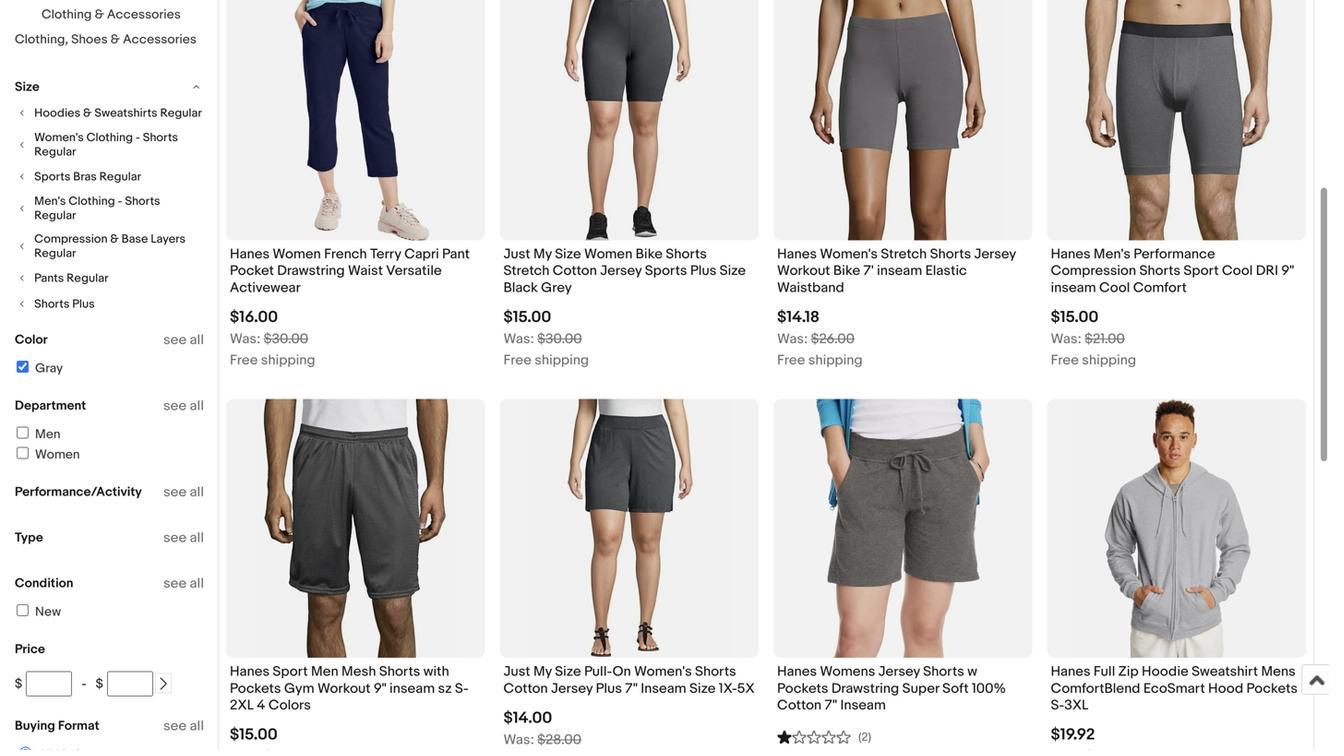 Task type: vqa. For each thing, say whether or not it's contained in the screenshot.


Task type: locate. For each thing, give the bounding box(es) containing it.
see all for condition
[[163, 576, 204, 592]]

jersey inside just my size women bike shorts stretch cotton jersey sports plus size black grey
[[600, 263, 642, 279]]

inseam right the 7'
[[877, 263, 922, 279]]

1 horizontal spatial sports
[[645, 263, 687, 279]]

1 horizontal spatial women
[[273, 246, 321, 263]]

5 see from the top
[[163, 576, 187, 592]]

2 $ from the left
[[96, 677, 103, 692]]

0 vertical spatial compression
[[34, 232, 108, 246]]

$15.00 inside $15.00 was: $21.00 free shipping
[[1051, 308, 1099, 327]]

$30.00 for $16.00
[[264, 331, 308, 348]]

see all button for type
[[163, 530, 204, 547]]

regular inside women's clothing - shorts regular
[[34, 145, 76, 159]]

1 horizontal spatial s-
[[1051, 697, 1065, 714]]

elastic
[[926, 263, 967, 279]]

cotton inside just my size women bike shorts stretch cotton jersey sports plus size black grey
[[553, 263, 597, 279]]

1 horizontal spatial cool
[[1222, 263, 1253, 279]]

0 vertical spatial 9"
[[1282, 263, 1295, 279]]

3 pockets from the left
[[1247, 681, 1298, 697]]

9" right dri
[[1282, 263, 1295, 279]]

see
[[163, 332, 187, 349], [163, 398, 187, 415], [163, 484, 187, 501], [163, 530, 187, 547], [163, 576, 187, 592], [163, 718, 187, 735]]

just inside just my size pull-on women's shorts cotton jersey plus 7" inseam size 1x-5x
[[504, 664, 531, 680]]

2 just from the top
[[504, 664, 531, 680]]

1 horizontal spatial bike
[[834, 263, 861, 279]]

workout inside the hanes women's stretch shorts jersey workout bike 7' inseam elastic waistband
[[777, 263, 830, 279]]

$15.00 for $15.00 was: $30.00 free shipping
[[504, 308, 551, 327]]

free inside $16.00 was: $30.00 free shipping
[[230, 352, 258, 369]]

2 vertical spatial clothing
[[69, 194, 115, 209]]

0 horizontal spatial cool
[[1100, 280, 1130, 296]]

shorts inside hanes men's performance compression shorts sport cool dri 9" inseam cool comfort
[[1140, 263, 1181, 279]]

free
[[230, 352, 258, 369], [504, 352, 532, 369], [777, 352, 805, 369], [1051, 352, 1079, 369]]

women's
[[34, 131, 84, 145], [820, 246, 878, 263], [634, 664, 692, 680]]

clothing,
[[15, 32, 68, 48]]

1 vertical spatial drawstring
[[832, 681, 899, 697]]

was: left the $21.00
[[1051, 331, 1082, 348]]

2 horizontal spatial pockets
[[1247, 681, 1298, 697]]

was: for $15.00 was: $21.00 free shipping
[[1051, 331, 1082, 348]]

stretch up 'elastic' on the top right
[[881, 246, 927, 263]]

jersey
[[974, 246, 1016, 263], [600, 263, 642, 279], [879, 664, 920, 680], [551, 681, 593, 697]]

all for type
[[190, 530, 204, 547]]

$30.00 inside $15.00 was: $30.00 free shipping
[[537, 331, 582, 348]]

accessories up clothing, shoes & accessories link
[[107, 7, 181, 23]]

0 vertical spatial workout
[[777, 263, 830, 279]]

1 horizontal spatial sport
[[1184, 263, 1219, 279]]

condition
[[15, 576, 73, 592]]

was: inside $14.18 was: $26.00 free shipping
[[777, 331, 808, 348]]

hanes for hanes full zip hoodie sweatshirt mens comfortblend ecosmart hood pockets s-3xl
[[1051, 664, 1091, 680]]

free for $15.00 was: $21.00 free shipping
[[1051, 352, 1079, 369]]

cotton up $14.00
[[504, 681, 548, 697]]

hanes for hanes women's stretch shorts jersey workout bike 7' inseam elastic waistband
[[777, 246, 817, 263]]

stretch inside just my size women bike shorts stretch cotton jersey sports plus size black grey
[[504, 263, 550, 279]]

5 see all button from the top
[[163, 576, 204, 592]]

cotton inside the hanes womens jersey shorts w pockets drawstring super soft 100% cotton 7" inseam
[[777, 697, 822, 714]]

hood
[[1208, 681, 1244, 697]]

all
[[190, 332, 204, 349], [190, 398, 204, 415], [190, 484, 204, 501], [190, 530, 204, 547], [190, 576, 204, 592], [190, 718, 204, 735]]

regular up shorts plus dropdown button
[[67, 271, 108, 286]]

1 pockets from the left
[[230, 681, 281, 697]]

shipping inside $15.00 was: $30.00 free shipping
[[535, 352, 589, 369]]

hanes inside the hanes women's stretch shorts jersey workout bike 7' inseam elastic waistband
[[777, 246, 817, 263]]

1 horizontal spatial -
[[118, 194, 122, 209]]

- down sports bras regular dropdown button
[[118, 194, 122, 209]]

hanes men's performance compression shorts sport cool dri 9" inseam cool comfort link
[[1051, 246, 1303, 301]]

women's right on
[[634, 664, 692, 680]]

1 $30.00 from the left
[[264, 331, 308, 348]]

$15.00 inside $15.00 was: $30.00 free shipping
[[504, 308, 551, 327]]

1 horizontal spatial drawstring
[[832, 681, 899, 697]]

see all for performance/activity
[[163, 484, 204, 501]]

1 horizontal spatial pockets
[[777, 681, 829, 697]]

4 free from the left
[[1051, 352, 1079, 369]]

inseam
[[641, 681, 687, 697], [841, 697, 886, 714]]

1 vertical spatial men's
[[1094, 246, 1131, 263]]

1 vertical spatial plus
[[72, 297, 95, 311]]

cotton up grey
[[553, 263, 597, 279]]

- down sweatshirts
[[136, 131, 140, 145]]

women's up the 7'
[[820, 246, 878, 263]]

9" down mesh
[[374, 681, 387, 697]]

Men checkbox
[[17, 427, 29, 439]]

workout down mesh
[[318, 681, 371, 697]]

2 all from the top
[[190, 398, 204, 415]]

pockets up 4
[[230, 681, 281, 697]]

1 free from the left
[[230, 352, 258, 369]]

just up $14.00
[[504, 664, 531, 680]]

was: inside $16.00 was: $30.00 free shipping
[[230, 331, 261, 348]]

1 horizontal spatial 7"
[[825, 697, 837, 714]]

inseam left "1x-"
[[641, 681, 687, 697]]

1 vertical spatial women's
[[820, 246, 878, 263]]

2 horizontal spatial plus
[[690, 263, 717, 279]]

clothing for men's
[[69, 194, 115, 209]]

free inside $15.00 was: $30.00 free shipping
[[504, 352, 532, 369]]

pockets down mens
[[1247, 681, 1298, 697]]

2xl
[[230, 697, 254, 714]]

1 horizontal spatial inseam
[[841, 697, 886, 714]]

drawstring down the womens
[[832, 681, 899, 697]]

women's inside the hanes women's stretch shorts jersey workout bike 7' inseam elastic waistband
[[820, 246, 878, 263]]

clothing down hoodies & sweatshirts regular dropdown button
[[86, 131, 133, 145]]

men's inside hanes men's performance compression shorts sport cool dri 9" inseam cool comfort
[[1094, 246, 1131, 263]]

2 horizontal spatial inseam
[[1051, 280, 1096, 296]]

1 vertical spatial sport
[[273, 664, 308, 680]]

was: down $14.00
[[504, 732, 534, 749]]

soft
[[943, 681, 969, 697]]

hanes up comfortblend
[[1051, 664, 1091, 680]]

0 vertical spatial men's
[[34, 194, 66, 209]]

clothing up shoes
[[42, 7, 92, 23]]

hanes up waistband
[[777, 246, 817, 263]]

free for $16.00 was: $30.00 free shipping
[[230, 352, 258, 369]]

inseam
[[877, 263, 922, 279], [1051, 280, 1096, 296], [390, 681, 435, 697]]

just my size women bike shorts stretch cotton jersey sports plus size black grey link
[[504, 246, 755, 301]]

1 horizontal spatial inseam
[[877, 263, 922, 279]]

& inside men's clothing - shorts regular compression & base layers regular
[[110, 232, 119, 246]]

s- right sz
[[455, 681, 469, 697]]

5 all from the top
[[190, 576, 204, 592]]

1 horizontal spatial compression
[[1051, 263, 1137, 279]]

stretch up black
[[504, 263, 550, 279]]

my for $15.00
[[534, 246, 552, 263]]

shipping inside $15.00 was: $21.00 free shipping
[[1082, 352, 1137, 369]]

&
[[95, 7, 104, 23], [111, 32, 120, 48], [83, 106, 92, 120], [110, 232, 119, 246]]

$30.00 down grey
[[537, 331, 582, 348]]

2 vertical spatial women's
[[634, 664, 692, 680]]

cool left comfort
[[1100, 280, 1130, 296]]

sports
[[34, 170, 71, 184], [645, 263, 687, 279]]

0 horizontal spatial men's
[[34, 194, 66, 209]]

bike
[[636, 246, 663, 263], [834, 263, 861, 279]]

clothing inside men's clothing - shorts regular compression & base layers regular
[[69, 194, 115, 209]]

hanes for hanes sport men mesh shorts with pockets gym workout 9" inseam sz s- 2xl 4 colors
[[230, 664, 270, 680]]

7'
[[864, 263, 874, 279]]

2 see all from the top
[[163, 398, 204, 415]]

plus inside just my size women bike shorts stretch cotton jersey sports plus size black grey
[[690, 263, 717, 279]]

women
[[273, 246, 321, 263], [584, 246, 633, 263], [35, 447, 80, 463]]

women's down hoodies
[[34, 131, 84, 145]]

women inside "hanes women french terry capri pant pocket drawstring waist versatile activewear"
[[273, 246, 321, 263]]

6 see all button from the top
[[163, 718, 204, 735]]

cool left dri
[[1222, 263, 1253, 279]]

1 vertical spatial men
[[311, 664, 339, 680]]

0 horizontal spatial cotton
[[504, 681, 548, 697]]

9" inside 'hanes sport men mesh shorts with pockets gym workout 9" inseam sz s- 2xl 4 colors'
[[374, 681, 387, 697]]

7" up "(2)" link
[[825, 697, 837, 714]]

compression up pants regular at top
[[34, 232, 108, 246]]

women's inside just my size pull-on women's shorts cotton jersey plus 7" inseam size 1x-5x
[[634, 664, 692, 680]]

1 horizontal spatial plus
[[596, 681, 622, 697]]

0 horizontal spatial s-
[[455, 681, 469, 697]]

$15.00 down 4
[[230, 726, 278, 745]]

was: down $16.00
[[230, 331, 261, 348]]

1 vertical spatial accessories
[[123, 32, 197, 48]]

Women checkbox
[[17, 447, 29, 459]]

0 horizontal spatial pockets
[[230, 681, 281, 697]]

hanes for hanes women french terry capri pant pocket drawstring waist versatile activewear
[[230, 246, 270, 263]]

clothing
[[42, 7, 92, 23], [86, 131, 133, 145], [69, 194, 115, 209]]

0 horizontal spatial $30.00
[[264, 331, 308, 348]]

1 vertical spatial clothing
[[86, 131, 133, 145]]

sport up gym
[[273, 664, 308, 680]]

1 horizontal spatial 9"
[[1282, 263, 1295, 279]]

$30.00 down $16.00
[[264, 331, 308, 348]]

men's left performance
[[1094, 246, 1131, 263]]

0 horizontal spatial sports
[[34, 170, 71, 184]]

men's
[[34, 194, 66, 209], [1094, 246, 1131, 263]]

just for $14.00
[[504, 664, 531, 680]]

cotton up 1 out of 5 stars image
[[777, 697, 822, 714]]

compression up $15.00 was: $21.00 free shipping on the right of the page
[[1051, 263, 1137, 279]]

men up women link at the left bottom of the page
[[35, 427, 61, 443]]

shipping down $16.00
[[261, 352, 315, 369]]

0 vertical spatial -
[[136, 131, 140, 145]]

shipping for $15.00 was: $21.00 free shipping
[[1082, 352, 1137, 369]]

just up black
[[504, 246, 531, 263]]

1 see all from the top
[[163, 332, 204, 349]]

9" inside hanes men's performance compression shorts sport cool dri 9" inseam cool comfort
[[1282, 263, 1295, 279]]

regular up pants in the left of the page
[[34, 246, 76, 261]]

4 see all from the top
[[163, 530, 204, 547]]

just
[[504, 246, 531, 263], [504, 664, 531, 680]]

women's clothing - shorts regular
[[34, 131, 178, 159]]

hanes women's stretch shorts jersey workout bike 7' inseam elastic waistband image
[[801, 0, 1005, 240]]

1 vertical spatial sports
[[645, 263, 687, 279]]

4 see all button from the top
[[163, 530, 204, 547]]

hanes
[[230, 246, 270, 263], [777, 246, 817, 263], [1051, 246, 1091, 263], [230, 664, 270, 680], [777, 664, 817, 680], [1051, 664, 1091, 680]]

0 horizontal spatial men
[[35, 427, 61, 443]]

hanes women french terry capri pant pocket drawstring waist versatile activewear link
[[230, 246, 481, 301]]

1 just from the top
[[504, 246, 531, 263]]

was: inside $14.00 was: $28.00
[[504, 732, 534, 749]]

1 horizontal spatial women's
[[634, 664, 692, 680]]

new link
[[14, 605, 61, 620]]

0 vertical spatial drawstring
[[277, 263, 345, 279]]

hanes womens jersey shorts w pockets drawstring super soft 100% cotton 7" inseam link
[[777, 664, 1029, 719]]

$16.00
[[230, 308, 278, 327]]

1 shipping from the left
[[261, 352, 315, 369]]

2 free from the left
[[504, 352, 532, 369]]

0 horizontal spatial $15.00
[[230, 726, 278, 745]]

7" inside just my size pull-on women's shorts cotton jersey plus 7" inseam size 1x-5x
[[625, 681, 638, 697]]

2 shipping from the left
[[535, 352, 589, 369]]

3 free from the left
[[777, 352, 805, 369]]

& inside dropdown button
[[83, 106, 92, 120]]

& left base
[[110, 232, 119, 246]]

s- inside 'hanes sport men mesh shorts with pockets gym workout 9" inseam sz s- 2xl 4 colors'
[[455, 681, 469, 697]]

regular up bras at the top of page
[[34, 145, 76, 159]]

4 see from the top
[[163, 530, 187, 547]]

men's clothing - shorts regular compression & base layers regular
[[34, 194, 186, 261]]

workout
[[777, 263, 830, 279], [318, 681, 371, 697]]

0 horizontal spatial -
[[81, 677, 86, 692]]

1 horizontal spatial $30.00
[[537, 331, 582, 348]]

inseam up $15.00 was: $21.00 free shipping on the right of the page
[[1051, 280, 1096, 296]]

hanes inside the hanes womens jersey shorts w pockets drawstring super soft 100% cotton 7" inseam
[[777, 664, 817, 680]]

0 vertical spatial clothing
[[42, 7, 92, 23]]

men
[[35, 427, 61, 443], [311, 664, 339, 680]]

2 horizontal spatial women
[[584, 246, 633, 263]]

hanes left the womens
[[777, 664, 817, 680]]

stretch
[[881, 246, 927, 263], [504, 263, 550, 279]]

100%
[[972, 681, 1006, 697]]

2 horizontal spatial cotton
[[777, 697, 822, 714]]

$30.00 inside $16.00 was: $30.00 free shipping
[[264, 331, 308, 348]]

shipping for $14.18 was: $26.00 free shipping
[[809, 352, 863, 369]]

2 my from the top
[[534, 664, 552, 680]]

5x
[[737, 681, 755, 697]]

inseam inside the hanes womens jersey shorts w pockets drawstring super soft 100% cotton 7" inseam
[[841, 697, 886, 714]]

1 see all button from the top
[[163, 332, 204, 349]]

plus inside just my size pull-on women's shorts cotton jersey plus 7" inseam size 1x-5x
[[596, 681, 622, 697]]

1 vertical spatial -
[[118, 194, 122, 209]]

1 horizontal spatial stretch
[[881, 246, 927, 263]]

- inside men's clothing - shorts regular compression & base layers regular
[[118, 194, 122, 209]]

1 vertical spatial just
[[504, 664, 531, 680]]

size inside dropdown button
[[15, 79, 39, 95]]

was: down black
[[504, 331, 534, 348]]

-
[[136, 131, 140, 145], [118, 194, 122, 209], [81, 677, 86, 692]]

hanes up $15.00 was: $21.00 free shipping on the right of the page
[[1051, 246, 1091, 263]]

2 vertical spatial plus
[[596, 681, 622, 697]]

hanes women's stretch shorts jersey workout bike 7' inseam elastic waistband link
[[777, 246, 1029, 301]]

6 see all from the top
[[163, 718, 204, 735]]

black
[[504, 280, 538, 296]]

1 vertical spatial 9"
[[374, 681, 387, 697]]

just for $15.00
[[504, 246, 531, 263]]

all for buying format
[[190, 718, 204, 735]]

my up $14.00
[[534, 664, 552, 680]]

0 horizontal spatial stretch
[[504, 263, 550, 279]]

2 see from the top
[[163, 398, 187, 415]]

pockets down the womens
[[777, 681, 829, 697]]

9"
[[1282, 263, 1295, 279], [374, 681, 387, 697]]

free inside $15.00 was: $21.00 free shipping
[[1051, 352, 1079, 369]]

0 horizontal spatial drawstring
[[277, 263, 345, 279]]

hanes inside hanes full zip hoodie sweatshirt mens comfortblend ecosmart hood pockets s-3xl
[[1051, 664, 1091, 680]]

see for color
[[163, 332, 187, 349]]

drawstring
[[277, 263, 345, 279], [832, 681, 899, 697]]

4 shipping from the left
[[1082, 352, 1137, 369]]

0 horizontal spatial inseam
[[641, 681, 687, 697]]

my up grey
[[534, 246, 552, 263]]

hoodies & sweatshirts regular
[[34, 106, 202, 120]]

s- up "$19.92"
[[1051, 697, 1065, 714]]

1 horizontal spatial workout
[[777, 263, 830, 279]]

size
[[15, 79, 39, 95], [555, 246, 581, 263], [720, 263, 746, 279], [555, 664, 581, 680], [690, 681, 716, 697]]

1 vertical spatial my
[[534, 664, 552, 680]]

3 see all from the top
[[163, 484, 204, 501]]

0 vertical spatial women's
[[34, 131, 84, 145]]

cotton inside just my size pull-on women's shorts cotton jersey plus 7" inseam size 1x-5x
[[504, 681, 548, 697]]

1 horizontal spatial cotton
[[553, 263, 597, 279]]

1 horizontal spatial $
[[96, 677, 103, 692]]

free for $14.18 was: $26.00 free shipping
[[777, 352, 805, 369]]

$ left maximum value text box
[[96, 677, 103, 692]]

shipping inside $16.00 was: $30.00 free shipping
[[261, 352, 315, 369]]

shorts inside 'hanes sport men mesh shorts with pockets gym workout 9" inseam sz s- 2xl 4 colors'
[[379, 664, 420, 680]]

- for men's
[[118, 194, 122, 209]]

2 horizontal spatial women's
[[820, 246, 878, 263]]

$15.00 down black
[[504, 308, 551, 327]]

regular right sweatshirts
[[160, 106, 202, 120]]

4 all from the top
[[190, 530, 204, 547]]

was: inside $15.00 was: $30.00 free shipping
[[504, 331, 534, 348]]

0 horizontal spatial bike
[[636, 246, 663, 263]]

was: for $16.00 was: $30.00 free shipping
[[230, 331, 261, 348]]

hanes women's stretch shorts jersey workout bike 7' inseam elastic waistband
[[777, 246, 1016, 296]]

$26.00
[[811, 331, 855, 348]]

4
[[257, 697, 265, 714]]

3 see all button from the top
[[163, 484, 204, 501]]

hanes up 2xl
[[230, 664, 270, 680]]

was: inside $15.00 was: $21.00 free shipping
[[1051, 331, 1082, 348]]

inseam up the (2)
[[841, 697, 886, 714]]

sports inside just my size women bike shorts stretch cotton jersey sports plus size black grey
[[645, 263, 687, 279]]

shipping down $26.00
[[809, 352, 863, 369]]

- for women's
[[136, 131, 140, 145]]

0 vertical spatial my
[[534, 246, 552, 263]]

1 $ from the left
[[15, 677, 22, 692]]

hanes inside hanes men's performance compression shorts sport cool dri 9" inseam cool comfort
[[1051, 246, 1091, 263]]

2 pockets from the left
[[777, 681, 829, 697]]

just my size pull-on women's shorts cotton jersey plus 7" inseam size 1x-5x link
[[504, 664, 755, 702]]

0 horizontal spatial women's
[[34, 131, 84, 145]]

3 all from the top
[[190, 484, 204, 501]]

5 see all from the top
[[163, 576, 204, 592]]

shorts inside dropdown button
[[34, 297, 70, 311]]

(2)
[[859, 731, 872, 745]]

7" down on
[[625, 681, 638, 697]]

sport down performance
[[1184, 263, 1219, 279]]

was: down $14.18 on the top
[[777, 331, 808, 348]]

hanes sport men mesh shorts with pockets gym workout 9" inseam sz s- 2xl 4 colors
[[230, 664, 469, 714]]

1 all from the top
[[190, 332, 204, 349]]

0 vertical spatial plus
[[690, 263, 717, 279]]

free for $15.00 was: $30.00 free shipping
[[504, 352, 532, 369]]

2 $30.00 from the left
[[537, 331, 582, 348]]

men up gym
[[311, 664, 339, 680]]

cool
[[1222, 263, 1253, 279], [1100, 280, 1130, 296]]

sport
[[1184, 263, 1219, 279], [273, 664, 308, 680]]

see all for type
[[163, 530, 204, 547]]

comfort
[[1133, 280, 1187, 296]]

0 horizontal spatial 9"
[[374, 681, 387, 697]]

0 horizontal spatial $
[[15, 677, 22, 692]]

my for $14.00
[[534, 664, 552, 680]]

3 shipping from the left
[[809, 352, 863, 369]]

my inside just my size women bike shorts stretch cotton jersey sports plus size black grey
[[534, 246, 552, 263]]

$15.00 up the $21.00
[[1051, 308, 1099, 327]]

clothing down sports bras regular
[[69, 194, 115, 209]]

0 vertical spatial sports
[[34, 170, 71, 184]]

inseam down 'with'
[[390, 681, 435, 697]]

1 vertical spatial compression
[[1051, 263, 1137, 279]]

0 horizontal spatial plus
[[72, 297, 95, 311]]

just inside just my size women bike shorts stretch cotton jersey sports plus size black grey
[[504, 246, 531, 263]]

sweatshirts
[[94, 106, 157, 120]]

1 horizontal spatial men
[[311, 664, 339, 680]]

- inside women's clothing - shorts regular
[[136, 131, 140, 145]]

1 see from the top
[[163, 332, 187, 349]]

accessories down clothing & accessories 'link'
[[123, 32, 197, 48]]

2 see all button from the top
[[163, 398, 204, 415]]

0 horizontal spatial sport
[[273, 664, 308, 680]]

shorts inside women's clothing - shorts regular
[[143, 131, 178, 145]]

$ left minimum value text field
[[15, 677, 22, 692]]

drawstring down french
[[277, 263, 345, 279]]

shipping down grey
[[535, 352, 589, 369]]

women inside just my size women bike shorts stretch cotton jersey sports plus size black grey
[[584, 246, 633, 263]]

1 horizontal spatial $15.00
[[504, 308, 551, 327]]

workout up waistband
[[777, 263, 830, 279]]

colors
[[269, 697, 311, 714]]

see all button for performance/activity
[[163, 484, 204, 501]]

0 horizontal spatial inseam
[[390, 681, 435, 697]]

1 vertical spatial workout
[[318, 681, 371, 697]]

6 all from the top
[[190, 718, 204, 735]]

clothing inside women's clothing - shorts regular
[[86, 131, 133, 145]]

shipping inside $14.18 was: $26.00 free shipping
[[809, 352, 863, 369]]

see all for department
[[163, 398, 204, 415]]

hanes inside "hanes women french terry capri pant pocket drawstring waist versatile activewear"
[[230, 246, 270, 263]]

clothing & accessories link
[[42, 7, 181, 23]]

hanes inside 'hanes sport men mesh shorts with pockets gym workout 9" inseam sz s- 2xl 4 colors'
[[230, 664, 270, 680]]

see all for buying format
[[163, 718, 204, 735]]

0 horizontal spatial compression
[[34, 232, 108, 246]]

1 horizontal spatial men's
[[1094, 246, 1131, 263]]

2 horizontal spatial -
[[136, 131, 140, 145]]

- right minimum value text field
[[81, 677, 86, 692]]

all for performance/activity
[[190, 484, 204, 501]]

hanes up pocket
[[230, 246, 270, 263]]

shipping down the $21.00
[[1082, 352, 1137, 369]]

just my size pull-on women's shorts cotton jersey plus 7" inseam size 1x-5x image
[[527, 399, 731, 658]]

see for type
[[163, 530, 187, 547]]

shorts inside the hanes womens jersey shorts w pockets drawstring super soft 100% cotton 7" inseam
[[923, 664, 965, 680]]

my inside just my size pull-on women's shorts cotton jersey plus 7" inseam size 1x-5x
[[534, 664, 552, 680]]

0 horizontal spatial 7"
[[625, 681, 638, 697]]

& up clothing, shoes & accessories link
[[95, 7, 104, 23]]

gray link
[[14, 361, 63, 377]]

1 my from the top
[[534, 246, 552, 263]]

6 see from the top
[[163, 718, 187, 735]]

workout inside 'hanes sport men mesh shorts with pockets gym workout 9" inseam sz s- 2xl 4 colors'
[[318, 681, 371, 697]]

w
[[968, 664, 978, 680]]

men's down sports bras regular
[[34, 194, 66, 209]]

$19.92
[[1051, 726, 1095, 745]]

plus inside dropdown button
[[72, 297, 95, 311]]

2 horizontal spatial $15.00
[[1051, 308, 1099, 327]]

0 vertical spatial just
[[504, 246, 531, 263]]

0 vertical spatial sport
[[1184, 263, 1219, 279]]

jersey inside the hanes womens jersey shorts w pockets drawstring super soft 100% cotton 7" inseam
[[879, 664, 920, 680]]

3 see from the top
[[163, 484, 187, 501]]

0 horizontal spatial workout
[[318, 681, 371, 697]]

clothing inside clothing & accessories clothing, shoes & accessories
[[42, 7, 92, 23]]

accessories
[[107, 7, 181, 23], [123, 32, 197, 48]]

new
[[35, 605, 61, 620]]

$30.00 for $15.00
[[537, 331, 582, 348]]

free inside $14.18 was: $26.00 free shipping
[[777, 352, 805, 369]]

$14.18
[[777, 308, 820, 327]]

Minimum Value text field
[[26, 672, 72, 697]]

& right hoodies
[[83, 106, 92, 120]]



Task type: describe. For each thing, give the bounding box(es) containing it.
was: for $14.00 was: $28.00
[[504, 732, 534, 749]]

shipping for $16.00 was: $30.00 free shipping
[[261, 352, 315, 369]]

3xl
[[1065, 697, 1089, 714]]

clothing & accessories clothing, shoes & accessories
[[15, 7, 197, 48]]

pockets inside 'hanes sport men mesh shorts with pockets gym workout 9" inseam sz s- 2xl 4 colors'
[[230, 681, 281, 697]]

format
[[58, 719, 99, 734]]

women link
[[14, 447, 80, 463]]

see all button for color
[[163, 332, 204, 349]]

was: for $14.18 was: $26.00 free shipping
[[777, 331, 808, 348]]

$14.00 was: $28.00
[[504, 709, 582, 749]]

bras
[[73, 170, 97, 184]]

clothing for women's
[[86, 131, 133, 145]]

inseam inside 'hanes sport men mesh shorts with pockets gym workout 9" inseam sz s- 2xl 4 colors'
[[390, 681, 435, 697]]

$15.00 for $15.00
[[230, 726, 278, 745]]

just my size women bike shorts stretch cotton jersey sports plus size black grey
[[504, 246, 746, 296]]

inseam inside the hanes women's stretch shorts jersey workout bike 7' inseam elastic waistband
[[877, 263, 922, 279]]

men's clothing - shorts regular button
[[15, 194, 204, 223]]

hanes for hanes men's performance compression shorts sport cool dri 9" inseam cool comfort
[[1051, 246, 1091, 263]]

Maximum Value text field
[[107, 672, 153, 697]]

all for condition
[[190, 576, 204, 592]]

$ for maximum value text box
[[96, 677, 103, 692]]

compression inside men's clothing - shorts regular compression & base layers regular
[[34, 232, 108, 246]]

hanes men's performance compression shorts sport cool dri 9" inseam cool comfort
[[1051, 246, 1295, 296]]

sz
[[438, 681, 452, 697]]

hanes for hanes womens jersey shorts w pockets drawstring super soft 100% cotton 7" inseam
[[777, 664, 817, 680]]

inseam inside hanes men's performance compression shorts sport cool dri 9" inseam cool comfort
[[1051, 280, 1096, 296]]

see all for color
[[163, 332, 204, 349]]

see for buying format
[[163, 718, 187, 735]]

hanes womens jersey shorts w pockets drawstring super soft 100% cotton 7" inseam
[[777, 664, 1006, 714]]

pockets inside hanes full zip hoodie sweatshirt mens comfortblend ecosmart hood pockets s-3xl
[[1247, 681, 1298, 697]]

pockets inside the hanes womens jersey shorts w pockets drawstring super soft 100% cotton 7" inseam
[[777, 681, 829, 697]]

shorts inside men's clothing - shorts regular compression & base layers regular
[[125, 194, 160, 209]]

(2) link
[[777, 729, 872, 745]]

price
[[15, 642, 45, 658]]

see all button for department
[[163, 398, 204, 415]]

shorts inside just my size women bike shorts stretch cotton jersey sports plus size black grey
[[666, 246, 707, 263]]

shorts inside the hanes women's stretch shorts jersey workout bike 7' inseam elastic waistband
[[930, 246, 971, 263]]

0 horizontal spatial women
[[35, 447, 80, 463]]

pull-
[[584, 664, 613, 680]]

pocket
[[230, 263, 274, 279]]

layers
[[151, 232, 186, 246]]

hanes sport men mesh shorts with pockets gym workout 9" inseam sz s-2xl 4 colors image
[[254, 399, 458, 658]]

hanes womens jersey shorts w pockets drawstring super soft 100% cotton 7" inseam image
[[801, 399, 1005, 658]]

see all button for buying format
[[163, 718, 204, 735]]

all for color
[[190, 332, 204, 349]]

hanes full zip hoodie sweatshirt mens comfortblend ecosmart hood pockets s-3xl link
[[1051, 664, 1303, 719]]

$ for minimum value text field
[[15, 677, 22, 692]]

french
[[324, 246, 367, 263]]

cotton for $15.00
[[553, 263, 597, 279]]

1x-
[[719, 681, 737, 697]]

pants
[[34, 271, 64, 286]]

see all button for condition
[[163, 576, 204, 592]]

$14.00
[[504, 709, 552, 728]]

$28.00
[[537, 732, 582, 749]]

$21.00
[[1085, 331, 1125, 348]]

sports bras regular button
[[15, 168, 204, 185]]

shipping for $15.00 was: $30.00 free shipping
[[535, 352, 589, 369]]

submit price range image
[[157, 678, 170, 691]]

super
[[903, 681, 940, 697]]

pant
[[442, 246, 470, 263]]

clothing, shoes & accessories link
[[15, 32, 197, 48]]

sport inside 'hanes sport men mesh shorts with pockets gym workout 9" inseam sz s- 2xl 4 colors'
[[273, 664, 308, 680]]

hoodies
[[34, 106, 80, 120]]

see for department
[[163, 398, 187, 415]]

New checkbox
[[17, 605, 29, 617]]

just my size women bike shorts stretch cotton jersey sports plus size black grey image
[[527, 0, 731, 240]]

comfortblend
[[1051, 681, 1141, 697]]

All Listings radio
[[19, 747, 31, 751]]

ecosmart
[[1144, 681, 1205, 697]]

drawstring inside "hanes women french terry capri pant pocket drawstring waist versatile activewear"
[[277, 263, 345, 279]]

& down clothing & accessories 'link'
[[111, 32, 120, 48]]

hoodies & sweatshirts regular button
[[15, 105, 204, 121]]

regular down bras at the top of page
[[34, 209, 76, 223]]

hanes sport men mesh shorts with pockets gym workout 9" inseam sz s- 2xl 4 colors link
[[230, 664, 481, 719]]

bike inside just my size women bike shorts stretch cotton jersey sports plus size black grey
[[636, 246, 663, 263]]

versatile
[[386, 263, 442, 279]]

buying format
[[15, 719, 99, 734]]

7" inside the hanes womens jersey shorts w pockets drawstring super soft 100% cotton 7" inseam
[[825, 697, 837, 714]]

men link
[[14, 427, 61, 443]]

women's inside women's clothing - shorts regular
[[34, 131, 84, 145]]

waist
[[348, 263, 383, 279]]

capri
[[404, 246, 439, 263]]

terry
[[370, 246, 401, 263]]

was: for $15.00 was: $30.00 free shipping
[[504, 331, 534, 348]]

regular down women's clothing - shorts regular dropdown button
[[99, 170, 141, 184]]

activewear
[[230, 280, 301, 296]]

stretch inside the hanes women's stretch shorts jersey workout bike 7' inseam elastic waistband
[[881, 246, 927, 263]]

base
[[122, 232, 148, 246]]

hanes full zip hoodie sweatshirt mens comfortblend ecosmart hood pockets s-3xl image
[[1075, 399, 1279, 658]]

jersey inside just my size pull-on women's shorts cotton jersey plus 7" inseam size 1x-5x
[[551, 681, 593, 697]]

men inside 'hanes sport men mesh shorts with pockets gym workout 9" inseam sz s- 2xl 4 colors'
[[311, 664, 339, 680]]

zip
[[1119, 664, 1139, 680]]

$16.00 was: $30.00 free shipping
[[230, 308, 315, 369]]

1 out of 5 stars image
[[777, 729, 851, 745]]

pants regular button
[[15, 270, 204, 287]]

2 vertical spatial -
[[81, 677, 86, 692]]

regular inside dropdown button
[[160, 106, 202, 120]]

sport inside hanes men's performance compression shorts sport cool dri 9" inseam cool comfort
[[1184, 263, 1219, 279]]

drawstring inside the hanes womens jersey shorts w pockets drawstring super soft 100% cotton 7" inseam
[[832, 681, 899, 697]]

sports inside dropdown button
[[34, 170, 71, 184]]

size button
[[15, 79, 204, 96]]

hanes women french terry capri pant pocket drawstring waist versatile activewear image
[[254, 0, 458, 240]]

womens
[[820, 664, 875, 680]]

hanes full zip hoodie sweatshirt mens comfortblend ecosmart hood pockets s-3xl
[[1051, 664, 1298, 714]]

compression & base layers regular button
[[15, 232, 204, 261]]

pants regular
[[34, 271, 108, 286]]

hanes women french terry capri pant pocket drawstring waist versatile activewear
[[230, 246, 470, 296]]

on
[[613, 664, 631, 680]]

gym
[[284, 681, 314, 697]]

hanes men's performance compression shorts sport cool dri 9" inseam cool comfort image
[[1075, 0, 1279, 240]]

gray
[[35, 361, 63, 377]]

women's clothing - shorts regular button
[[15, 131, 204, 159]]

shoes
[[71, 32, 108, 48]]

sports bras regular
[[34, 170, 141, 184]]

0 vertical spatial accessories
[[107, 7, 181, 23]]

shorts plus button
[[15, 296, 204, 313]]

all for department
[[190, 398, 204, 415]]

performance
[[1134, 246, 1216, 263]]

see for condition
[[163, 576, 187, 592]]

0 vertical spatial men
[[35, 427, 61, 443]]

$15.00 was: $21.00 free shipping
[[1051, 308, 1137, 369]]

mens
[[1262, 664, 1296, 680]]

shorts inside just my size pull-on women's shorts cotton jersey plus 7" inseam size 1x-5x
[[695, 664, 736, 680]]

sweatshirt
[[1192, 664, 1258, 680]]

department
[[15, 398, 86, 414]]

s- inside hanes full zip hoodie sweatshirt mens comfortblend ecosmart hood pockets s-3xl
[[1051, 697, 1065, 714]]

grey
[[541, 280, 572, 296]]

buying
[[15, 719, 55, 734]]

inseam inside just my size pull-on women's shorts cotton jersey plus 7" inseam size 1x-5x
[[641, 681, 687, 697]]

full
[[1094, 664, 1116, 680]]

jersey inside the hanes women's stretch shorts jersey workout bike 7' inseam elastic waistband
[[974, 246, 1016, 263]]

$15.00 for $15.00 was: $21.00 free shipping
[[1051, 308, 1099, 327]]

mesh
[[342, 664, 376, 680]]

see for performance/activity
[[163, 484, 187, 501]]

men's inside men's clothing - shorts regular compression & base layers regular
[[34, 194, 66, 209]]

with
[[424, 664, 449, 680]]

Gray checkbox
[[17, 361, 29, 373]]

$14.18 was: $26.00 free shipping
[[777, 308, 863, 369]]

type
[[15, 530, 43, 546]]

cotton for $14.00
[[504, 681, 548, 697]]

bike inside the hanes women's stretch shorts jersey workout bike 7' inseam elastic waistband
[[834, 263, 861, 279]]

shorts plus
[[34, 297, 95, 311]]

compression inside hanes men's performance compression shorts sport cool dri 9" inseam cool comfort
[[1051, 263, 1137, 279]]

just my size pull-on women's shorts cotton jersey plus 7" inseam size 1x-5x
[[504, 664, 755, 697]]



